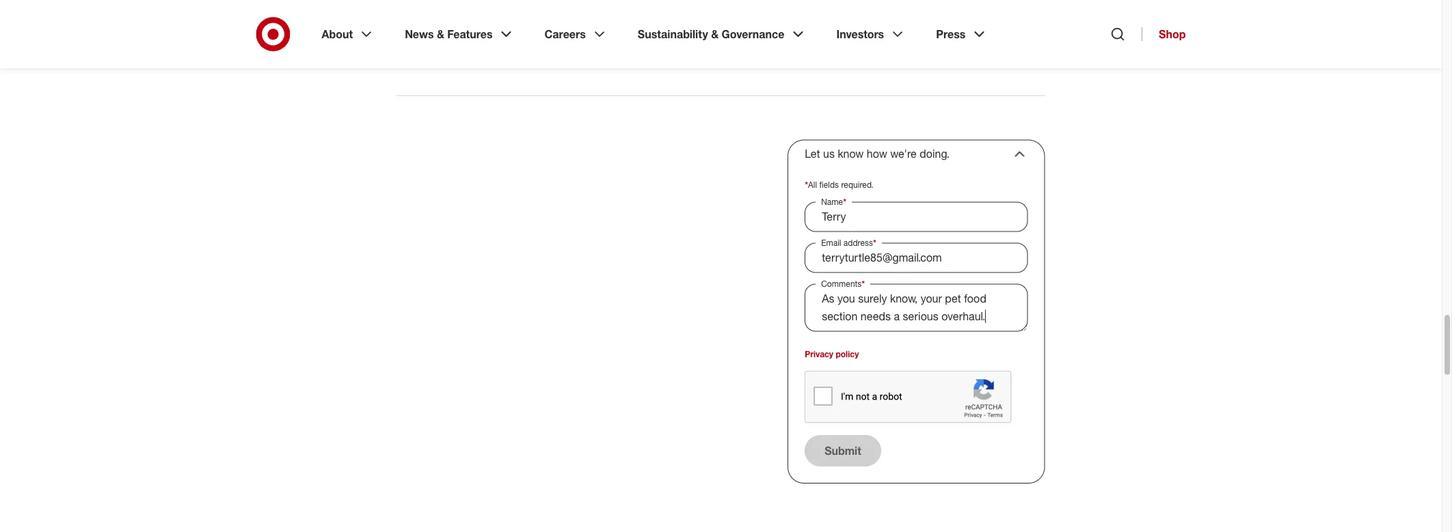 Task type: vqa. For each thing, say whether or not it's contained in the screenshot.
the our to the middle
no



Task type: describe. For each thing, give the bounding box(es) containing it.
tags
[[397, 30, 433, 50]]

news & features link
[[395, 16, 524, 52]]

stores link
[[665, 34, 698, 48]]

fields
[[820, 180, 839, 190]]

required.
[[841, 180, 874, 190]]

sustainability & governance link
[[628, 16, 816, 52]]

members
[[820, 34, 869, 48]]

comments *
[[821, 279, 865, 289]]

culture link
[[566, 34, 604, 48]]

we're
[[891, 147, 917, 161]]

press link
[[927, 16, 997, 52]]

supply chain
[[709, 34, 778, 48]]

us
[[823, 147, 835, 161]]

privacy
[[805, 349, 834, 359]]

all
[[808, 180, 817, 190]]

privacy policy
[[805, 349, 859, 359]]

& for governance
[[711, 27, 719, 41]]

careers link
[[535, 16, 617, 52]]

community support
[[449, 34, 555, 48]]

* right email
[[873, 238, 877, 248]]

community support link
[[449, 34, 555, 48]]

culture
[[566, 34, 604, 48]]

shop
[[1159, 27, 1186, 41]]

email
[[821, 238, 841, 248]]

holiday link
[[615, 34, 654, 48]]

sustainability
[[638, 27, 708, 41]]

community
[[449, 34, 509, 48]]

team members link
[[789, 34, 869, 48]]

team
[[789, 34, 817, 48]]

submit button
[[805, 436, 881, 467]]

governance
[[722, 27, 785, 41]]

team members
[[789, 34, 869, 48]]

email address *
[[821, 238, 877, 248]]

about
[[322, 27, 353, 41]]

comments
[[821, 279, 862, 289]]

how
[[867, 147, 887, 161]]

* all fields required.
[[805, 180, 874, 190]]

investors link
[[827, 16, 916, 52]]

know
[[838, 147, 864, 161]]



Task type: locate. For each thing, give the bounding box(es) containing it.
news & features
[[405, 27, 493, 41]]

& inside "news & features" link
[[437, 27, 444, 41]]

about link
[[312, 16, 384, 52]]

sustainability & governance
[[638, 27, 785, 41]]

name
[[821, 197, 843, 207]]

let us know how we're doing. button
[[805, 146, 1028, 162]]

let us know how we're doing.
[[805, 147, 950, 161]]

name *
[[821, 197, 847, 207]]

& inside sustainability & governance link
[[711, 27, 719, 41]]

2 & from the left
[[711, 27, 719, 41]]

0 horizontal spatial &
[[437, 27, 444, 41]]

None text field
[[805, 202, 1028, 232], [805, 284, 1028, 332], [805, 202, 1028, 232], [805, 284, 1028, 332]]

1 & from the left
[[437, 27, 444, 41]]

stores
[[665, 34, 698, 48]]

supply
[[709, 34, 745, 48]]

chain
[[748, 34, 778, 48]]

* down address
[[862, 279, 865, 289]]

None email field
[[805, 243, 1028, 273]]

press
[[936, 27, 966, 41]]

*
[[805, 180, 808, 190], [843, 197, 847, 207], [873, 238, 877, 248], [862, 279, 865, 289]]

let
[[805, 147, 820, 161]]

support
[[512, 34, 555, 48]]

category
[[929, 30, 1001, 50]]

investors
[[837, 27, 884, 41]]

* left the fields at the right top of the page
[[805, 180, 808, 190]]

careers
[[545, 27, 586, 41]]

submit
[[825, 444, 862, 458]]

doing.
[[920, 147, 950, 161]]

news
[[405, 27, 434, 41]]

shop link
[[1142, 27, 1186, 41]]

&
[[437, 27, 444, 41], [711, 27, 719, 41]]

features
[[447, 27, 493, 41]]

supply chain link
[[709, 34, 778, 48]]

* down * all fields required.
[[843, 197, 847, 207]]

1 horizontal spatial &
[[711, 27, 719, 41]]

policy
[[836, 349, 859, 359]]

& for features
[[437, 27, 444, 41]]

holiday
[[615, 34, 654, 48]]

address
[[844, 238, 873, 248]]

privacy policy link
[[805, 349, 859, 359]]



